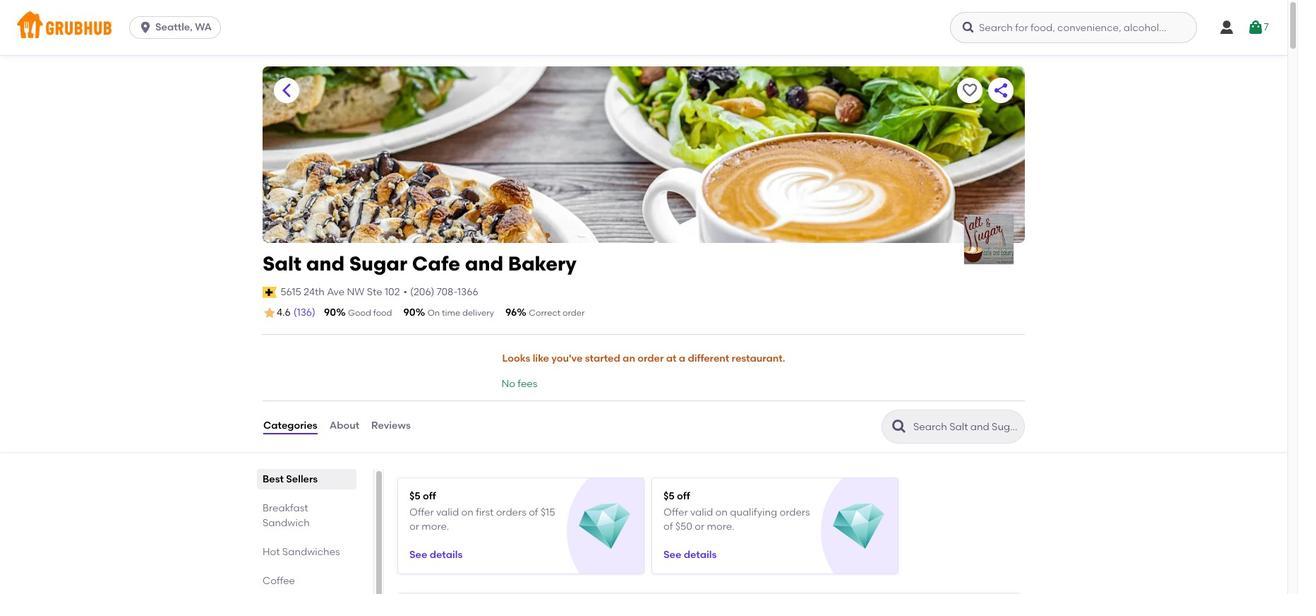 Task type: vqa. For each thing, say whether or not it's contained in the screenshot.
NW
yes



Task type: describe. For each thing, give the bounding box(es) containing it.
Search Salt and Sugar Cafe and Bakery search field
[[913, 420, 1021, 433]]

about
[[330, 420, 360, 432]]

sandwiches
[[282, 546, 340, 558]]

good
[[348, 308, 371, 318]]

• (206) 708-1366
[[404, 286, 479, 298]]

you've
[[552, 353, 583, 365]]

hot sandwiches
[[263, 546, 340, 558]]

2 and from the left
[[465, 251, 504, 275]]

salt and sugar cafe and bakery logo image
[[965, 215, 1014, 264]]

looks like you've started an order at a different restaurant.
[[503, 353, 786, 365]]

0 horizontal spatial order
[[563, 308, 585, 318]]

on time delivery
[[428, 308, 494, 318]]

708-
[[437, 286, 458, 298]]

ave
[[327, 286, 345, 298]]

see details button for $5 off offer valid on first orders of $15 or more.
[[410, 543, 463, 568]]

102
[[385, 286, 400, 298]]

breakfast
[[263, 502, 308, 514]]

$5 off offer valid on qualifying orders of $50 or more.
[[664, 490, 811, 533]]

$5 off offer valid on first orders of $15 or more.
[[410, 490, 556, 533]]

details for $5 off offer valid on first orders of $15 or more.
[[430, 549, 463, 561]]

off for $5 off offer valid on first orders of $15 or more.
[[423, 490, 436, 502]]

qualifying
[[730, 507, 778, 519]]

food
[[373, 308, 392, 318]]

time
[[442, 308, 461, 318]]

orders for first
[[496, 507, 527, 519]]

nw
[[347, 286, 365, 298]]

coffee
[[263, 575, 295, 587]]

seattle, wa button
[[129, 16, 227, 39]]

1 and from the left
[[306, 251, 345, 275]]

best sellers
[[263, 473, 318, 485]]

more. for qualifying
[[707, 521, 735, 533]]

on
[[428, 308, 440, 318]]

offer for offer valid on qualifying orders of $50 or more.
[[664, 507, 688, 519]]

svg image
[[139, 20, 153, 35]]

good food
[[348, 308, 392, 318]]

see for offer valid on first orders of $15 or more.
[[410, 549, 428, 561]]

sugar
[[349, 251, 408, 275]]

24th
[[304, 286, 325, 298]]

first
[[476, 507, 494, 519]]

(206) 708-1366 button
[[410, 285, 479, 299]]

no
[[502, 378, 516, 390]]

(136)
[[294, 307, 316, 319]]

Search for food, convenience, alcohol... search field
[[951, 12, 1198, 43]]

of for $15
[[529, 507, 539, 519]]

at
[[667, 353, 677, 365]]

90 for good food
[[324, 307, 336, 319]]

see details button for $5 off offer valid on qualifying orders of $50 or more.
[[664, 543, 717, 568]]

fees
[[518, 378, 538, 390]]

bakery
[[508, 251, 577, 275]]

details for $5 off offer valid on qualifying orders of $50 or more.
[[684, 549, 717, 561]]

more. for first
[[422, 521, 449, 533]]

see for offer valid on qualifying orders of $50 or more.
[[664, 549, 682, 561]]

order inside button
[[638, 353, 664, 365]]

of for $50
[[664, 521, 673, 533]]

or for offer valid on first orders of $15 or more.
[[410, 521, 419, 533]]

star icon image
[[263, 306, 277, 320]]

categories button
[[263, 401, 318, 452]]

categories
[[263, 420, 318, 432]]

caret left icon image
[[278, 82, 295, 99]]

ste
[[367, 286, 383, 298]]

salt
[[263, 251, 302, 275]]

$15
[[541, 507, 556, 519]]

svg image inside 7 button
[[1248, 19, 1265, 36]]



Task type: locate. For each thing, give the bounding box(es) containing it.
delivery
[[463, 308, 494, 318]]

1 horizontal spatial see details button
[[664, 543, 717, 568]]

and up ave
[[306, 251, 345, 275]]

1 see from the left
[[410, 549, 428, 561]]

1 horizontal spatial and
[[465, 251, 504, 275]]

or
[[410, 521, 419, 533], [695, 521, 705, 533]]

90
[[324, 307, 336, 319], [404, 307, 416, 319]]

offer inside $5 off offer valid on qualifying orders of $50 or more.
[[664, 507, 688, 519]]

1 horizontal spatial offer
[[664, 507, 688, 519]]

1 90 from the left
[[324, 307, 336, 319]]

on left qualifying
[[716, 507, 728, 519]]

1 horizontal spatial promo image
[[834, 500, 885, 552]]

$5 inside $5 off offer valid on qualifying orders of $50 or more.
[[664, 490, 675, 502]]

orders
[[496, 507, 527, 519], [780, 507, 811, 519]]

off for $5 off offer valid on qualifying orders of $50 or more.
[[677, 490, 691, 502]]

2 90 from the left
[[404, 307, 416, 319]]

2 $5 from the left
[[664, 490, 675, 502]]

0 horizontal spatial or
[[410, 521, 419, 533]]

0 vertical spatial order
[[563, 308, 585, 318]]

0 horizontal spatial of
[[529, 507, 539, 519]]

looks
[[503, 353, 531, 365]]

1 off from the left
[[423, 490, 436, 502]]

of left $50
[[664, 521, 673, 533]]

reviews
[[372, 420, 411, 432]]

1366
[[458, 286, 479, 298]]

0 horizontal spatial orders
[[496, 507, 527, 519]]

1 on from the left
[[462, 507, 474, 519]]

1 promo image from the left
[[579, 500, 631, 552]]

main navigation navigation
[[0, 0, 1288, 55]]

details
[[430, 549, 463, 561], [684, 549, 717, 561]]

orders right qualifying
[[780, 507, 811, 519]]

orders right first
[[496, 507, 527, 519]]

1 horizontal spatial valid
[[691, 507, 714, 519]]

2 see from the left
[[664, 549, 682, 561]]

1 horizontal spatial svg image
[[1219, 19, 1236, 36]]

90 down ave
[[324, 307, 336, 319]]

a
[[679, 353, 686, 365]]

and
[[306, 251, 345, 275], [465, 251, 504, 275]]

off inside $5 off offer valid on qualifying orders of $50 or more.
[[677, 490, 691, 502]]

like
[[533, 353, 550, 365]]

on
[[462, 507, 474, 519], [716, 507, 728, 519]]

different
[[688, 353, 730, 365]]

1 horizontal spatial orders
[[780, 507, 811, 519]]

$5 inside $5 off offer valid on first orders of $15 or more.
[[410, 490, 421, 502]]

•
[[404, 286, 408, 298]]

orders for qualifying
[[780, 507, 811, 519]]

1 horizontal spatial off
[[677, 490, 691, 502]]

sellers
[[286, 473, 318, 485]]

2 horizontal spatial svg image
[[1248, 19, 1265, 36]]

$50
[[676, 521, 693, 533]]

salt and sugar cafe and bakery
[[263, 251, 577, 275]]

2 see details from the left
[[664, 549, 717, 561]]

looks like you've started an order at a different restaurant. button
[[502, 343, 786, 375]]

2 more. from the left
[[707, 521, 735, 533]]

started
[[585, 353, 621, 365]]

1 horizontal spatial 90
[[404, 307, 416, 319]]

2 valid from the left
[[691, 507, 714, 519]]

4.6
[[277, 307, 291, 319]]

cafe
[[412, 251, 461, 275]]

promo image for offer valid on qualifying orders of $50 or more.
[[834, 500, 885, 552]]

or inside $5 off offer valid on first orders of $15 or more.
[[410, 521, 419, 533]]

of inside $5 off offer valid on first orders of $15 or more.
[[529, 507, 539, 519]]

search icon image
[[891, 418, 908, 435]]

svg image
[[1219, 19, 1236, 36], [1248, 19, 1265, 36], [962, 20, 976, 35]]

0 horizontal spatial more.
[[422, 521, 449, 533]]

0 horizontal spatial on
[[462, 507, 474, 519]]

90 down •
[[404, 307, 416, 319]]

off inside $5 off offer valid on first orders of $15 or more.
[[423, 490, 436, 502]]

offer inside $5 off offer valid on first orders of $15 or more.
[[410, 507, 434, 519]]

save this restaurant button
[[958, 78, 983, 103]]

order right correct
[[563, 308, 585, 318]]

best
[[263, 473, 284, 485]]

1 horizontal spatial see details
[[664, 549, 717, 561]]

2 promo image from the left
[[834, 500, 885, 552]]

sandwich
[[263, 517, 310, 529]]

1 offer from the left
[[410, 507, 434, 519]]

0 horizontal spatial promo image
[[579, 500, 631, 552]]

breakfast sandwich
[[263, 502, 310, 529]]

96
[[506, 307, 517, 319]]

offer
[[410, 507, 434, 519], [664, 507, 688, 519]]

orders inside $5 off offer valid on qualifying orders of $50 or more.
[[780, 507, 811, 519]]

order left at
[[638, 353, 664, 365]]

$5 for $5 off offer valid on qualifying orders of $50 or more.
[[664, 490, 675, 502]]

1 horizontal spatial on
[[716, 507, 728, 519]]

$5 for $5 off offer valid on first orders of $15 or more.
[[410, 490, 421, 502]]

share icon image
[[993, 82, 1010, 99]]

1 horizontal spatial order
[[638, 353, 664, 365]]

valid
[[436, 507, 459, 519], [691, 507, 714, 519]]

more. inside $5 off offer valid on first orders of $15 or more.
[[422, 521, 449, 533]]

see details button down $50
[[664, 543, 717, 568]]

correct order
[[529, 308, 585, 318]]

save this restaurant image
[[962, 82, 979, 99]]

1 vertical spatial of
[[664, 521, 673, 533]]

no fees
[[502, 378, 538, 390]]

90 for on time delivery
[[404, 307, 416, 319]]

1 horizontal spatial of
[[664, 521, 673, 533]]

2 details from the left
[[684, 549, 717, 561]]

and up 1366
[[465, 251, 504, 275]]

restaurant.
[[732, 353, 786, 365]]

(206)
[[410, 286, 435, 298]]

1 valid from the left
[[436, 507, 459, 519]]

seattle, wa
[[155, 21, 212, 33]]

2 off from the left
[[677, 490, 691, 502]]

or inside $5 off offer valid on qualifying orders of $50 or more.
[[695, 521, 705, 533]]

seattle,
[[155, 21, 193, 33]]

2 orders from the left
[[780, 507, 811, 519]]

reviews button
[[371, 401, 412, 452]]

0 vertical spatial of
[[529, 507, 539, 519]]

promo image for offer valid on first orders of $15 or more.
[[579, 500, 631, 552]]

1 more. from the left
[[422, 521, 449, 533]]

1 horizontal spatial see
[[664, 549, 682, 561]]

1 details from the left
[[430, 549, 463, 561]]

offer left first
[[410, 507, 434, 519]]

2 see details button from the left
[[664, 543, 717, 568]]

0 horizontal spatial $5
[[410, 490, 421, 502]]

valid up $50
[[691, 507, 714, 519]]

on left first
[[462, 507, 474, 519]]

valid inside $5 off offer valid on qualifying orders of $50 or more.
[[691, 507, 714, 519]]

promo image
[[579, 500, 631, 552], [834, 500, 885, 552]]

2 or from the left
[[695, 521, 705, 533]]

see details button down $5 off offer valid on first orders of $15 or more.
[[410, 543, 463, 568]]

5615 24th ave nw ste 102 button
[[280, 284, 401, 300]]

of inside $5 off offer valid on qualifying orders of $50 or more.
[[664, 521, 673, 533]]

about button
[[329, 401, 360, 452]]

7
[[1265, 21, 1270, 33]]

$5
[[410, 490, 421, 502], [664, 490, 675, 502]]

of
[[529, 507, 539, 519], [664, 521, 673, 533]]

1 $5 from the left
[[410, 490, 421, 502]]

offer for offer valid on first orders of $15 or more.
[[410, 507, 434, 519]]

1 see details button from the left
[[410, 543, 463, 568]]

an
[[623, 353, 636, 365]]

offer up $50
[[664, 507, 688, 519]]

on inside $5 off offer valid on qualifying orders of $50 or more.
[[716, 507, 728, 519]]

hot
[[263, 546, 280, 558]]

valid for first
[[436, 507, 459, 519]]

valid left first
[[436, 507, 459, 519]]

1 horizontal spatial or
[[695, 521, 705, 533]]

see
[[410, 549, 428, 561], [664, 549, 682, 561]]

details down $5 off offer valid on first orders of $15 or more.
[[430, 549, 463, 561]]

see details for $5 off offer valid on first orders of $15 or more.
[[410, 549, 463, 561]]

0 horizontal spatial see
[[410, 549, 428, 561]]

more.
[[422, 521, 449, 533], [707, 521, 735, 533]]

1 see details from the left
[[410, 549, 463, 561]]

details down $50
[[684, 549, 717, 561]]

0 horizontal spatial details
[[430, 549, 463, 561]]

valid inside $5 off offer valid on first orders of $15 or more.
[[436, 507, 459, 519]]

0 horizontal spatial valid
[[436, 507, 459, 519]]

0 horizontal spatial see details button
[[410, 543, 463, 568]]

more. inside $5 off offer valid on qualifying orders of $50 or more.
[[707, 521, 735, 533]]

valid for qualifying
[[691, 507, 714, 519]]

1 or from the left
[[410, 521, 419, 533]]

off
[[423, 490, 436, 502], [677, 490, 691, 502]]

on for qualifying
[[716, 507, 728, 519]]

0 horizontal spatial see details
[[410, 549, 463, 561]]

2 offer from the left
[[664, 507, 688, 519]]

see details for $5 off offer valid on qualifying orders of $50 or more.
[[664, 549, 717, 561]]

0 horizontal spatial offer
[[410, 507, 434, 519]]

see details button
[[410, 543, 463, 568], [664, 543, 717, 568]]

of left $15
[[529, 507, 539, 519]]

1 horizontal spatial $5
[[664, 490, 675, 502]]

orders inside $5 off offer valid on first orders of $15 or more.
[[496, 507, 527, 519]]

5615 24th ave nw ste 102
[[281, 286, 400, 298]]

see details
[[410, 549, 463, 561], [664, 549, 717, 561]]

see details down $5 off offer valid on first orders of $15 or more.
[[410, 549, 463, 561]]

1 vertical spatial order
[[638, 353, 664, 365]]

see details down $50
[[664, 549, 717, 561]]

0 horizontal spatial svg image
[[962, 20, 976, 35]]

1 orders from the left
[[496, 507, 527, 519]]

5615
[[281, 286, 301, 298]]

or for offer valid on qualifying orders of $50 or more.
[[695, 521, 705, 533]]

on inside $5 off offer valid on first orders of $15 or more.
[[462, 507, 474, 519]]

wa
[[195, 21, 212, 33]]

subscription pass image
[[263, 287, 277, 298]]

1 horizontal spatial more.
[[707, 521, 735, 533]]

on for first
[[462, 507, 474, 519]]

2 on from the left
[[716, 507, 728, 519]]

7 button
[[1248, 15, 1270, 40]]

0 horizontal spatial and
[[306, 251, 345, 275]]

0 horizontal spatial off
[[423, 490, 436, 502]]

0 horizontal spatial 90
[[324, 307, 336, 319]]

order
[[563, 308, 585, 318], [638, 353, 664, 365]]

1 horizontal spatial details
[[684, 549, 717, 561]]

correct
[[529, 308, 561, 318]]



